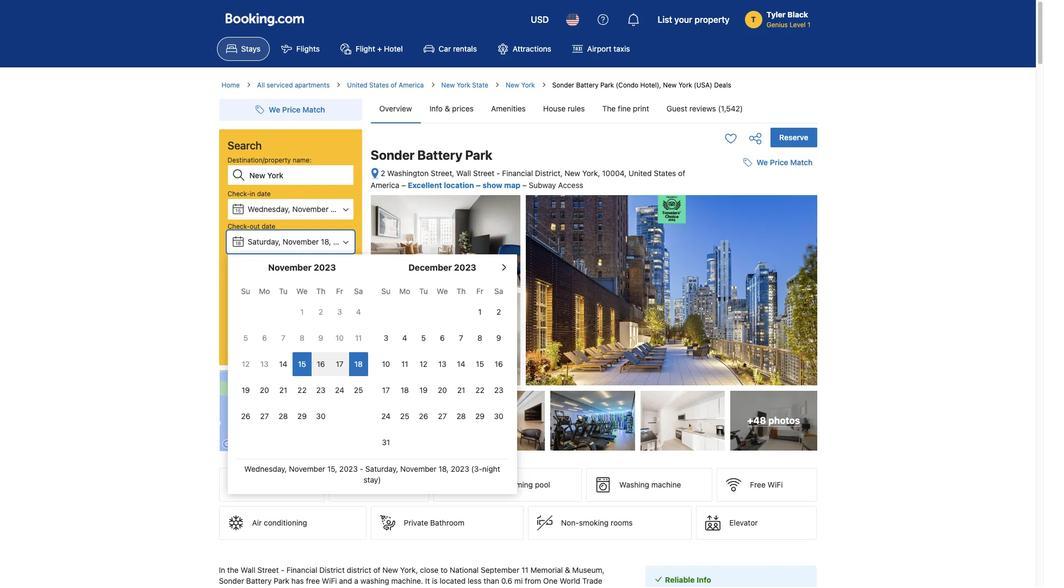 Task type: describe. For each thing, give the bounding box(es) containing it.
18 for 18 checkbox
[[401, 386, 409, 395]]

adults
[[239, 274, 261, 283]]

1 vertical spatial we price match
[[757, 158, 813, 167]]

genius
[[767, 21, 788, 29]]

18 cell
[[349, 350, 368, 377]]

1 horizontal spatial we price match button
[[740, 153, 818, 173]]

21 November 2023 checkbox
[[274, 379, 293, 403]]

can
[[747, 266, 759, 275]]

23 for 23 checkbox on the bottom left of page
[[316, 386, 326, 395]]

united inside 2 washington street, wall street - financial district, new york, 10004, united states of america
[[629, 169, 652, 178]]

sonder battery park
[[371, 147, 493, 163]]

7 for 7 december 2023 checkbox
[[459, 334, 464, 343]]

8 for 8 checkbox
[[478, 334, 483, 343]]

new york state
[[442, 81, 489, 89]]

29 December 2023 checkbox
[[471, 405, 490, 429]]

25 December 2023 checkbox
[[396, 405, 414, 429]]

4 for the 4 december 2023 checkbox
[[403, 334, 407, 343]]

& inside in the wall street - financial district district of new york, close to national september 11 memorial & museum, sonder battery park has free wifi and a washing machine. it is located less than 0.6 mi from one world trad
[[565, 566, 571, 575]]

4 December 2023 checkbox
[[396, 326, 414, 350]]

0 horizontal spatial excellent
[[408, 181, 442, 190]]

8 November 2023 checkbox
[[293, 326, 312, 350]]

sonder for sonder battery park
[[371, 147, 415, 163]]

31 December 2023 checkbox
[[377, 431, 396, 455]]

rated excellent element
[[680, 206, 785, 219]]

11 inside in the wall street - financial district district of new york, close to national september 11 memorial & museum, sonder battery park has free wifi and a washing machine. it is located less than 0.6 mi from one world trad
[[522, 566, 529, 575]]

+48
[[748, 415, 767, 427]]

york for new york state
[[457, 81, 471, 89]]

16 for "16" option
[[495, 360, 503, 369]]

9.2
[[792, 334, 804, 344]]

0 vertical spatial 18
[[236, 241, 241, 246]]

price for we price match dropdown button inside the the search section
[[282, 105, 301, 114]]

2 adults · 0 children · 1 room
[[233, 274, 332, 283]]

show
[[483, 181, 503, 190]]

york, inside 2 washington street, wall street - financial district, new york, 10004, united states of america
[[583, 169, 600, 178]]

16 for 16 option
[[317, 360, 325, 369]]

location was great. it's right next to the subway stations of r line and line 1. facilities were great. they were all clean. you can get groceries from whole foods market, which is …
[[685, 241, 802, 292]]

0 vertical spatial night
[[235, 255, 251, 263]]

free wifi button
[[717, 469, 818, 502]]

11 for 11 december 2023 checkbox
[[402, 360, 408, 369]]

bathroom
[[430, 519, 465, 528]]

14 November 2023 checkbox
[[274, 353, 293, 377]]

(condo
[[616, 81, 639, 89]]

photos
[[769, 415, 801, 427]]

0 horizontal spatial free wifi
[[680, 334, 715, 343]]

t
[[752, 15, 756, 24]]

car rentals link
[[414, 37, 486, 61]]

23 November 2023 checkbox
[[312, 379, 330, 403]]

10004,
[[602, 169, 627, 178]]

property
[[695, 15, 730, 24]]

1 horizontal spatial map
[[504, 181, 521, 190]]

black
[[788, 10, 809, 19]]

pool
[[535, 481, 551, 490]]

in
[[250, 190, 255, 198]]

13 for the 13 checkbox
[[439, 360, 447, 369]]

- for (3-
[[360, 465, 364, 474]]

17 cell
[[330, 350, 349, 377]]

tu for december 2023
[[420, 287, 428, 296]]

house rules
[[543, 104, 585, 113]]

1 horizontal spatial line
[[767, 249, 779, 258]]

we down children
[[297, 287, 308, 296]]

grid for december
[[377, 281, 508, 455]]

elevator
[[730, 519, 758, 528]]

house rules link
[[535, 95, 594, 123]]

financial inside 2 washington street, wall street - financial district, new york, 10004, united states of america
[[502, 169, 533, 178]]

2 November 2023 checkbox
[[312, 300, 330, 324]]

attractions
[[513, 44, 552, 53]]

show
[[267, 416, 287, 425]]

0 vertical spatial america
[[399, 81, 424, 89]]

0 horizontal spatial states
[[369, 81, 389, 89]]

stays link
[[217, 37, 270, 61]]

of inside in the wall street - financial district district of new york, close to national september 11 memorial & museum, sonder battery park has free wifi and a washing machine. it is located less than 0.6 mi from one world trad
[[374, 566, 381, 575]]

- for new
[[281, 566, 285, 575]]

2 December 2023 checkbox
[[490, 300, 508, 324]]

28 for 28 option
[[279, 412, 288, 421]]

16 cell
[[312, 350, 330, 377]]

2 vertical spatial america
[[780, 305, 805, 313]]

1 November 2023 checkbox
[[293, 300, 312, 324]]

16 November 2023 checkbox
[[312, 353, 330, 377]]

27 for 27 option at the left bottom of the page
[[260, 412, 269, 421]]

29 November 2023 checkbox
[[293, 405, 312, 429]]

outdoor swimming pool
[[467, 481, 551, 490]]

10 November 2023 checkbox
[[330, 326, 349, 350]]

and inside in the wall street - financial district district of new york, close to national september 11 memorial & museum, sonder battery park has free wifi and a washing machine. it is located less than 0.6 mi from one world trad
[[339, 577, 352, 586]]

print
[[633, 104, 650, 113]]

26 December 2023 checkbox
[[414, 405, 433, 429]]

check- for in
[[228, 190, 250, 198]]

1 vertical spatial united states of america
[[728, 305, 805, 313]]

serviced
[[267, 81, 293, 89]]

destination/property
[[228, 156, 291, 164]]

0 vertical spatial united
[[347, 81, 368, 89]]

financial inside in the wall street - financial district district of new york, close to national september 11 memorial & museum, sonder battery park has free wifi and a washing machine. it is located less than 0.6 mi from one world trad
[[287, 566, 317, 575]]

excellent inside the 'excellent 1,542 reviews'
[[748, 208, 785, 218]]

wednesday, for wednesday, november 15, 2023
[[248, 205, 290, 214]]

1 inside tyler black genius level 1
[[808, 21, 811, 29]]

november 2023
[[268, 263, 336, 273]]

21 for 21 checkbox
[[457, 386, 465, 395]]

15 December 2023 checkbox
[[471, 353, 490, 377]]

0 horizontal spatial location
[[444, 181, 474, 190]]

flights
[[297, 44, 320, 53]]

22 November 2023 checkbox
[[293, 379, 312, 403]]

we down december 2023
[[437, 287, 448, 296]]

we up the 'excellent 1,542 reviews'
[[757, 158, 768, 167]]

24 December 2023 checkbox
[[377, 405, 396, 429]]

of inside 2 washington street, wall street - financial district, new york, 10004, united states of america
[[679, 169, 686, 178]]

free
[[306, 577, 320, 586]]

0 horizontal spatial info
[[430, 104, 443, 113]]

free inside button
[[751, 481, 766, 490]]

a
[[354, 577, 359, 586]]

washing machine button
[[586, 469, 713, 502]]

20 December 2023 checkbox
[[433, 379, 452, 403]]

3 for 3 checkbox
[[384, 334, 389, 343]]

1 horizontal spatial 25
[[400, 412, 410, 421]]

sonder battery park (condo hotel), new york (usa) deals link
[[553, 81, 732, 89]]

30 December 2023 checkbox
[[490, 405, 508, 429]]

new up amenities
[[506, 81, 520, 89]]

private bathroom button
[[371, 507, 524, 540]]

subway
[[529, 181, 556, 190]]

get
[[761, 266, 772, 275]]

overview
[[380, 104, 412, 113]]

museum,
[[573, 566, 605, 575]]

2 inside 2 washington street, wall street - financial district, new york, 10004, united states of america
[[381, 169, 385, 178]]

26 for "26" option
[[241, 412, 250, 421]]

guest reviews (1,542) link
[[658, 95, 752, 123]]

match for we price match dropdown button inside the the search section
[[303, 105, 325, 114]]

is inside in the wall street - financial district district of new york, close to national september 11 memorial & museum, sonder battery park has free wifi and a washing machine. it is located less than 0.6 mi from one world trad
[[432, 577, 438, 586]]

+48 photos
[[748, 415, 801, 427]]

20 November 2023 checkbox
[[255, 379, 274, 403]]

6 November 2023 checkbox
[[255, 326, 274, 350]]

airport taxis link
[[563, 37, 640, 61]]

non-smoking rooms
[[561, 519, 633, 528]]

8.6
[[791, 212, 804, 222]]

1 22 from the left
[[298, 386, 307, 395]]

2 inside "2 adults · 0 children · 1 room" button
[[233, 274, 237, 283]]

overview link
[[371, 95, 421, 123]]

grid for november
[[236, 281, 368, 429]]

18, inside wednesday, november 15, 2023 - saturday, november 18, 2023 (3-night stay)
[[439, 465, 449, 474]]

6 for 6 checkbox
[[440, 334, 445, 343]]

wednesday, november 15, 2023 - saturday, november 18, 2023 (3-night stay)
[[245, 465, 500, 485]]

check- for out
[[228, 223, 250, 231]]

air conditioning
[[252, 519, 307, 528]]

15, for wednesday, november 15, 2023
[[331, 205, 341, 214]]

access
[[558, 181, 584, 190]]

+48 photos link
[[731, 391, 818, 451]]

flight + hotel link
[[331, 37, 412, 61]]

battery inside in the wall street - financial district district of new york, close to national september 11 memorial & museum, sonder battery park has free wifi and a washing machine. it is located less than 0.6 mi from one world trad
[[246, 577, 272, 586]]

3 – from the left
[[523, 181, 527, 190]]

19 December 2023 checkbox
[[414, 379, 433, 403]]

level
[[790, 21, 806, 29]]

14 December 2023 checkbox
[[452, 353, 471, 377]]

0 vertical spatial 25
[[354, 386, 363, 395]]

10 for "10 december 2023" "checkbox"
[[382, 360, 390, 369]]

1 inside 1 november 2023 checkbox
[[301, 307, 304, 317]]

excellent 1,542 reviews
[[743, 208, 785, 226]]

your
[[675, 15, 693, 24]]

0 horizontal spatial line
[[685, 258, 696, 266]]

map inside the search section
[[300, 416, 315, 425]]

match for rightmost we price match dropdown button
[[791, 158, 813, 167]]

date for check-out date
[[262, 223, 276, 231]]

1 December 2023 checkbox
[[471, 300, 490, 324]]

28 November 2023 checkbox
[[274, 405, 293, 429]]

memorial
[[531, 566, 563, 575]]

reviews inside the 'excellent 1,542 reviews'
[[762, 218, 785, 226]]

Where are you going? field
[[245, 165, 353, 185]]

0 vertical spatial free
[[680, 334, 697, 343]]

wednesday, for wednesday, november 15, 2023 - saturday, november 18, 2023 (3-night stay)
[[245, 465, 287, 474]]

12 December 2023 checkbox
[[414, 353, 433, 377]]

street inside 2 washington street, wall street - financial district, new york, 10004, united states of america
[[473, 169, 495, 178]]

6 for the 6 checkbox
[[262, 334, 267, 343]]

date for check-in date
[[257, 190, 271, 198]]

for
[[277, 311, 286, 319]]

apartments inside "link"
[[295, 81, 330, 89]]

november for wednesday, november 15, 2023 - saturday, november 18, 2023 (3-night stay)
[[289, 465, 325, 474]]

than
[[484, 577, 500, 586]]

17 December 2023 checkbox
[[377, 379, 396, 403]]

0 horizontal spatial search
[[228, 139, 262, 152]]

scored 9.2 element
[[789, 330, 807, 348]]

hotel
[[384, 44, 403, 53]]

…
[[713, 283, 719, 292]]

(1,542)
[[719, 104, 743, 113]]

0 horizontal spatial 18,
[[321, 237, 331, 246]]

27 for 27 option
[[438, 412, 447, 421]]

1 · from the left
[[263, 274, 265, 283]]

reliable
[[665, 576, 695, 585]]

guest
[[667, 104, 688, 113]]

3 December 2023 checkbox
[[377, 326, 396, 350]]

2 horizontal spatial states
[[750, 305, 770, 313]]

tyler
[[767, 10, 786, 19]]

flight + hotel
[[356, 44, 403, 53]]

i'm
[[238, 311, 247, 319]]

smoking
[[579, 519, 609, 528]]

the inside in the wall street - financial district district of new york, close to national september 11 memorial & museum, sonder battery park has free wifi and a washing machine. it is located less than 0.6 mi from one world trad
[[227, 566, 239, 575]]

22 December 2023 checkbox
[[471, 379, 490, 403]]

10 December 2023 checkbox
[[377, 353, 396, 377]]

mi
[[515, 577, 523, 586]]

kitchen button
[[329, 469, 429, 502]]

2 inside 2 december 2023 option
[[497, 307, 501, 317]]

9 December 2023 checkbox
[[490, 326, 508, 350]]

battery for sonder battery park (condo hotel), new york (usa) deals
[[576, 81, 599, 89]]

14 for 14 november 2023 checkbox
[[279, 360, 288, 369]]

15, for wednesday, november 15, 2023 - saturday, november 18, 2023 (3-night stay)
[[327, 465, 337, 474]]

th for december
[[457, 287, 466, 296]]

wall inside in the wall street - financial district district of new york, close to national september 11 memorial & museum, sonder battery park has free wifi and a washing machine. it is located less than 0.6 mi from one world trad
[[241, 566, 256, 575]]

24 for the 24 checkbox
[[335, 386, 344, 395]]

flights link
[[272, 37, 329, 61]]

1 horizontal spatial &
[[445, 104, 450, 113]]

street,
[[431, 169, 455, 178]]

guest reviews (1,542)
[[667, 104, 743, 113]]

sa for december 2023
[[495, 287, 504, 296]]

district
[[320, 566, 345, 575]]

park inside in the wall street - financial district district of new york, close to national september 11 memorial & museum, sonder battery park has free wifi and a washing machine. it is located less than 0.6 mi from one world trad
[[274, 577, 290, 586]]

subway
[[697, 249, 722, 258]]

fr for december 2023
[[477, 287, 484, 296]]

they
[[774, 258, 790, 266]]

30 for 30 december 2023 option
[[494, 412, 504, 421]]

0 horizontal spatial united states of america
[[347, 81, 424, 89]]

private bathroom
[[404, 519, 465, 528]]

booking.com image
[[226, 13, 304, 26]]

is inside location was great. it's right next to the subway stations of r line and line 1. facilities were great. they were all clean. you can get groceries from whole foods market, which is …
[[706, 283, 712, 292]]

washington
[[387, 169, 429, 178]]

1 horizontal spatial wifi
[[699, 334, 715, 343]]

reserve button
[[771, 128, 818, 147]]

air conditioning button
[[219, 507, 367, 540]]

we price match button inside the search section
[[252, 100, 330, 120]]

the fine print
[[603, 104, 650, 113]]



Task type: vqa. For each thing, say whether or not it's contained in the screenshot.


Task type: locate. For each thing, give the bounding box(es) containing it.
24 right 23 checkbox on the bottom left of page
[[335, 386, 344, 395]]

we price match inside the search section
[[269, 105, 325, 114]]

1 vertical spatial night
[[483, 465, 500, 474]]

21 for 21 option
[[279, 386, 287, 395]]

sa for november 2023
[[354, 287, 363, 296]]

2 7 from the left
[[459, 334, 464, 343]]

2 6 from the left
[[440, 334, 445, 343]]

30 right 29 december 2023 checkbox
[[494, 412, 504, 421]]

1 26 from the left
[[241, 412, 250, 421]]

4 November 2023 checkbox
[[349, 300, 368, 324]]

5 inside checkbox
[[421, 334, 426, 343]]

5 inside option
[[244, 334, 248, 343]]

2 sa from the left
[[495, 287, 504, 296]]

1 vertical spatial date
[[262, 223, 276, 231]]

29 for 29 december 2023 checkbox
[[476, 412, 485, 421]]

we down serviced
[[269, 105, 280, 114]]

fr up 1 december 2023 checkbox
[[477, 287, 484, 296]]

27 November 2023 checkbox
[[255, 405, 274, 429]]

sonder battery park (condo hotel), new york (usa) deals
[[553, 81, 732, 89]]

from right mi
[[525, 577, 541, 586]]

9 for 9 checkbox
[[497, 334, 501, 343]]

financial up has
[[287, 566, 317, 575]]

and
[[781, 249, 793, 258], [339, 577, 352, 586]]

24 November 2023 checkbox
[[330, 379, 349, 403]]

was
[[713, 241, 726, 249]]

date right in
[[257, 190, 271, 198]]

2 horizontal spatial sonder
[[553, 81, 575, 89]]

20 for 20 november 2023 option
[[260, 386, 269, 395]]

list your property link
[[652, 7, 737, 33]]

23 inside checkbox
[[494, 386, 504, 395]]

2 19 from the left
[[420, 386, 428, 395]]

19 right 18 checkbox
[[420, 386, 428, 395]]

excellent location – show map button
[[408, 181, 523, 190]]

battery up street,
[[418, 147, 463, 163]]

11 up mi
[[522, 566, 529, 575]]

1 7 from the left
[[281, 334, 286, 343]]

1 14 from the left
[[279, 360, 288, 369]]

2023
[[343, 205, 361, 214], [333, 237, 352, 246], [314, 263, 336, 273], [454, 263, 477, 273], [339, 465, 358, 474], [451, 465, 470, 474]]

fr for november 2023
[[336, 287, 343, 296]]

0 horizontal spatial 26
[[241, 412, 250, 421]]

1 horizontal spatial 18,
[[439, 465, 449, 474]]

the right in
[[227, 566, 239, 575]]

park for sonder battery park (condo hotel), new york (usa) deals
[[601, 81, 614, 89]]

match down all serviced apartments "link"
[[303, 105, 325, 114]]

20 for 20 december 2023 option
[[438, 386, 447, 395]]

0 horizontal spatial 21
[[279, 386, 287, 395]]

2 vertical spatial united
[[728, 305, 749, 313]]

th
[[316, 287, 326, 296], [457, 287, 466, 296]]

2 th from the left
[[457, 287, 466, 296]]

1 16 from the left
[[317, 360, 325, 369]]

2 check- from the top
[[228, 223, 250, 231]]

new up info & prices
[[442, 81, 455, 89]]

street right in
[[258, 566, 279, 575]]

0 vertical spatial apartments
[[295, 81, 330, 89]]

15 inside the "15 december 2023" option
[[476, 360, 484, 369]]

night inside wednesday, november 15, 2023 - saturday, november 18, 2023 (3-night stay)
[[483, 465, 500, 474]]

car
[[439, 44, 451, 53]]

3 right 2 checkbox
[[338, 307, 342, 317]]

13 right 12 december 2023 option
[[439, 360, 447, 369]]

1 29 from the left
[[298, 412, 307, 421]]

1 20 from the left
[[260, 386, 269, 395]]

price for rightmost we price match dropdown button
[[770, 158, 789, 167]]

2 16 from the left
[[495, 360, 503, 369]]

2 grid from the left
[[377, 281, 508, 455]]

america inside 2 washington street, wall street - financial district, new york, 10004, united states of america
[[371, 181, 400, 190]]

30 for 30 option
[[316, 412, 326, 421]]

8 for 8 november 2023 checkbox
[[300, 334, 305, 343]]

4 right 3 checkbox
[[403, 334, 407, 343]]

12 for 12 december 2023 option
[[420, 360, 428, 369]]

0 horizontal spatial york,
[[400, 566, 418, 575]]

outdoor swimming pool button
[[434, 469, 582, 502]]

1 horizontal spatial were
[[735, 258, 750, 266]]

14 inside option
[[457, 360, 466, 369]]

united down whole on the right top of the page
[[728, 305, 749, 313]]

2 york from the left
[[522, 81, 535, 89]]

1 vertical spatial 25
[[400, 412, 410, 421]]

16 inside option
[[317, 360, 325, 369]]

usd
[[531, 15, 549, 24]]

10 inside option
[[336, 334, 344, 343]]

0 horizontal spatial 6
[[262, 334, 267, 343]]

6
[[262, 334, 267, 343], [440, 334, 445, 343]]

5 for 5 checkbox
[[421, 334, 426, 343]]

mo for december
[[400, 287, 411, 296]]

19 inside "option"
[[242, 386, 250, 395]]

10 for 10 option
[[336, 334, 344, 343]]

saturday, inside wednesday, november 15, 2023 - saturday, november 18, 2023 (3-night stay)
[[366, 465, 398, 474]]

1 vertical spatial check-
[[228, 223, 250, 231]]

tyler black genius level 1
[[767, 10, 811, 29]]

price down all serviced apartments "link"
[[282, 105, 301, 114]]

1 su from the left
[[241, 287, 250, 296]]

in the wall street - financial district district of new york, close to national september 11 memorial & museum, sonder battery park has free wifi and a washing machine. it is located less than 0.6 mi from one world trad
[[219, 566, 607, 588]]

5 November 2023 checkbox
[[236, 326, 255, 350]]

1 inside 1 december 2023 checkbox
[[479, 307, 482, 317]]

park for sonder battery park
[[465, 147, 493, 163]]

location up 1.
[[685, 241, 711, 249]]

7 for 7 checkbox at the bottom of the page
[[281, 334, 286, 343]]

2 vertical spatial 18
[[401, 386, 409, 395]]

tu up entire homes & apartments
[[279, 287, 288, 296]]

from
[[718, 275, 733, 283], [525, 577, 541, 586]]

0 horizontal spatial 27
[[260, 412, 269, 421]]

match down reserve button
[[791, 158, 813, 167]]

new york link
[[506, 81, 535, 90]]

1 vertical spatial 24
[[382, 412, 391, 421]]

28 December 2023 checkbox
[[452, 405, 471, 429]]

line
[[767, 249, 779, 258], [685, 258, 696, 266]]

whole
[[735, 275, 754, 283]]

1 horizontal spatial 17
[[382, 386, 390, 395]]

18 for 18 november 2023 option
[[355, 360, 363, 369]]

15 down check-in date
[[236, 208, 241, 214]]

usd button
[[525, 7, 556, 33]]

14 for 14 option
[[457, 360, 466, 369]]

we price match
[[269, 105, 325, 114], [757, 158, 813, 167]]

saturday, down the out
[[248, 237, 281, 246]]

15 November 2023 checkbox
[[293, 353, 312, 377]]

0 horizontal spatial park
[[274, 577, 290, 586]]

1 horizontal spatial is
[[706, 283, 712, 292]]

wednesday, inside wednesday, november 15, 2023 - saturday, november 18, 2023 (3-night stay)
[[245, 465, 287, 474]]

19 November 2023 checkbox
[[236, 379, 255, 403]]

street up – excellent location – show map – subway access
[[473, 169, 495, 178]]

0 vertical spatial we price match
[[269, 105, 325, 114]]

america down market,
[[780, 305, 805, 313]]

15 for 15 november 2023 option
[[298, 360, 306, 369]]

2 28 from the left
[[457, 412, 466, 421]]

facilities
[[705, 258, 733, 266]]

12 November 2023 checkbox
[[236, 353, 255, 377]]

private
[[404, 519, 428, 528]]

1 horizontal spatial 3
[[384, 334, 389, 343]]

1 horizontal spatial 26
[[419, 412, 428, 421]]

foods
[[756, 275, 775, 283]]

states inside 2 washington street, wall street - financial district, new york, 10004, united states of america
[[654, 169, 677, 178]]

9 right 8 checkbox
[[497, 334, 501, 343]]

click to open map view image
[[371, 167, 379, 180]]

sa up 2 december 2023 option
[[495, 287, 504, 296]]

19 inside option
[[420, 386, 428, 395]]

18, up november 2023
[[321, 237, 331, 246]]

previous image
[[673, 260, 679, 266]]

2 right 1 december 2023 checkbox
[[497, 307, 501, 317]]

non-
[[561, 519, 579, 528]]

24 inside 'checkbox'
[[382, 412, 391, 421]]

11 right "10 december 2023" "checkbox"
[[402, 360, 408, 369]]

0 horizontal spatial price
[[282, 105, 301, 114]]

wifi inside button
[[768, 481, 783, 490]]

1 th from the left
[[316, 287, 326, 296]]

4
[[356, 307, 361, 317], [403, 334, 407, 343]]

to inside in the wall street - financial district district of new york, close to national september 11 memorial & museum, sonder battery park has free wifi and a washing machine. it is located less than 0.6 mi from one world trad
[[441, 566, 448, 575]]

apartments
[[295, 81, 330, 89], [286, 297, 321, 305]]

it's
[[749, 241, 759, 249]]

world
[[560, 577, 581, 586]]

1 horizontal spatial and
[[781, 249, 793, 258]]

23
[[316, 386, 326, 395], [494, 386, 504, 395]]

1 sa from the left
[[354, 287, 363, 296]]

0 horizontal spatial 24
[[335, 386, 344, 395]]

0 horizontal spatial 13
[[261, 360, 269, 369]]

wednesday, november 15, 2023
[[248, 205, 361, 214]]

18 December 2023 checkbox
[[396, 379, 414, 403]]

tu down december
[[420, 287, 428, 296]]

1 check- from the top
[[228, 190, 250, 198]]

stays
[[241, 44, 261, 53]]

info & prices
[[430, 104, 474, 113]]

from inside location was great. it's right next to the subway stations of r line and line 1. facilities were great. they were all clean. you can get groceries from whole foods market, which is …
[[718, 275, 733, 283]]

1 28 from the left
[[279, 412, 288, 421]]

2 fr from the left
[[477, 287, 484, 296]]

16 December 2023 checkbox
[[490, 353, 508, 377]]

2 5 from the left
[[421, 334, 426, 343]]

york up amenities
[[522, 81, 535, 89]]

tu for november 2023
[[279, 287, 288, 296]]

0 horizontal spatial 3
[[338, 307, 342, 317]]

15 for the "15 december 2023" option
[[476, 360, 484, 369]]

0 horizontal spatial york
[[457, 81, 471, 89]]

9 right 8 november 2023 checkbox
[[319, 334, 323, 343]]

elevator button
[[697, 507, 818, 540]]

0 horizontal spatial great.
[[728, 241, 747, 249]]

airport
[[588, 44, 612, 53]]

9 inside option
[[319, 334, 323, 343]]

map right on
[[300, 416, 315, 425]]

27 December 2023 checkbox
[[433, 405, 452, 429]]

we price match button down reserve button
[[740, 153, 818, 173]]

0 vertical spatial 18,
[[321, 237, 331, 246]]

1 grid from the left
[[236, 281, 368, 429]]

22 right 21 checkbox
[[476, 386, 485, 395]]

grid
[[236, 281, 368, 429], [377, 281, 508, 455]]

0 vertical spatial reviews
[[690, 104, 716, 113]]

states right 10004,
[[654, 169, 677, 178]]

2 adults · 0 children · 1 room button
[[228, 269, 353, 289]]

united states of america up overview
[[347, 81, 424, 89]]

1 19 from the left
[[242, 386, 250, 395]]

of inside location was great. it's right next to the subway stations of r line and line 1. facilities were great. they were all clean. you can get groceries from whole foods market, which is …
[[752, 249, 759, 258]]

outdoor
[[467, 481, 496, 490]]

31
[[382, 438, 390, 447]]

16 inside option
[[495, 360, 503, 369]]

street inside in the wall street - financial district district of new york, close to national september 11 memorial & museum, sonder battery park has free wifi and a washing machine. it is located less than 0.6 mi from one world trad
[[258, 566, 279, 575]]

1 vertical spatial great.
[[752, 258, 772, 266]]

24 inside checkbox
[[335, 386, 344, 395]]

map
[[504, 181, 521, 190], [300, 416, 315, 425]]

2 · from the left
[[304, 274, 306, 283]]

15 inside 15 november 2023 option
[[298, 360, 306, 369]]

location inside location was great. it's right next to the subway stations of r line and line 1. facilities were great. they were all clean. you can get groceries from whole foods market, which is …
[[685, 241, 711, 249]]

has
[[292, 577, 304, 586]]

apartments right serviced
[[295, 81, 330, 89]]

to right "next"
[[794, 241, 801, 249]]

1 9 from the left
[[319, 334, 323, 343]]

10 inside "checkbox"
[[382, 360, 390, 369]]

1 8 from the left
[[300, 334, 305, 343]]

13 November 2023 checkbox
[[255, 353, 274, 377]]

one
[[544, 577, 558, 586]]

1 mo from the left
[[259, 287, 270, 296]]

17 right 16 option
[[336, 360, 344, 369]]

entire homes & apartments
[[238, 297, 321, 305]]

15
[[236, 208, 241, 214], [298, 360, 306, 369], [476, 360, 484, 369]]

3 for the '3' checkbox on the bottom
[[338, 307, 342, 317]]

your account menu tyler black genius level 1 element
[[745, 5, 815, 30]]

stay
[[252, 255, 265, 263]]

1 horizontal spatial from
[[718, 275, 733, 283]]

map right the show
[[504, 181, 521, 190]]

& left prices
[[445, 104, 450, 113]]

you
[[734, 266, 745, 275]]

0.6
[[502, 577, 513, 586]]

hyerin
[[697, 305, 717, 313]]

17 inside option
[[336, 360, 344, 369]]

2 mo from the left
[[400, 287, 411, 296]]

24 for 24 december 2023 'checkbox'
[[382, 412, 391, 421]]

check-
[[228, 190, 250, 198], [228, 223, 250, 231]]

the
[[603, 104, 616, 113]]

2 inside 2 checkbox
[[319, 307, 323, 317]]

1 vertical spatial america
[[371, 181, 400, 190]]

7 right the 6 checkbox
[[281, 334, 286, 343]]

23 inside checkbox
[[316, 386, 326, 395]]

0
[[267, 274, 272, 283]]

su up entire
[[241, 287, 250, 296]]

2 21 from the left
[[457, 386, 465, 395]]

18 right 17 checkbox
[[401, 386, 409, 395]]

info right reliable
[[697, 576, 712, 585]]

13 inside the 13 checkbox
[[439, 360, 447, 369]]

4 for 4 november 2023 checkbox
[[356, 307, 361, 317]]

we price match down all serviced apartments "link"
[[269, 105, 325, 114]]

battery for sonder battery park
[[418, 147, 463, 163]]

7 December 2023 checkbox
[[452, 326, 471, 350]]

9 for 9 option
[[319, 334, 323, 343]]

excellent down washington
[[408, 181, 442, 190]]

1 12 from the left
[[242, 360, 250, 369]]

date
[[257, 190, 271, 198], [262, 223, 276, 231]]

21 inside 21 option
[[279, 386, 287, 395]]

5 December 2023 checkbox
[[414, 326, 433, 350]]

1 horizontal spatial 24
[[382, 412, 391, 421]]

2 14 from the left
[[457, 360, 466, 369]]

29 for 29 november 2023 checkbox
[[298, 412, 307, 421]]

park
[[601, 81, 614, 89], [465, 147, 493, 163], [274, 577, 290, 586]]

is right it
[[432, 577, 438, 586]]

19 for 19 option
[[420, 386, 428, 395]]

check-in date
[[228, 190, 271, 198]]

1 horizontal spatial tu
[[420, 287, 428, 296]]

0 horizontal spatial &
[[280, 297, 284, 305]]

york for new york
[[522, 81, 535, 89]]

financial
[[502, 169, 533, 178], [287, 566, 317, 575]]

0 vertical spatial financial
[[502, 169, 533, 178]]

washing machine
[[620, 481, 681, 490]]

home
[[222, 81, 240, 89]]

18 November 2023 checkbox
[[349, 353, 368, 377]]

price inside the search section
[[282, 105, 301, 114]]

28 for 28 december 2023 checkbox
[[457, 412, 466, 421]]

0 horizontal spatial were
[[685, 266, 701, 275]]

district,
[[535, 169, 563, 178]]

1 horizontal spatial price
[[770, 158, 789, 167]]

0 vertical spatial great.
[[728, 241, 747, 249]]

0 horizontal spatial mo
[[259, 287, 270, 296]]

1 horizontal spatial 7
[[459, 334, 464, 343]]

2 horizontal spatial united
[[728, 305, 749, 313]]

0 vertical spatial is
[[706, 283, 712, 292]]

sonder inside in the wall street - financial district district of new york, close to national september 11 memorial & museum, sonder battery park has free wifi and a washing machine. it is located less than 0.6 mi from one world trad
[[219, 577, 244, 586]]

6 December 2023 checkbox
[[433, 326, 452, 350]]

8
[[300, 334, 305, 343], [478, 334, 483, 343]]

sonder for sonder battery park (condo hotel), new york (usa) deals
[[553, 81, 575, 89]]

search section
[[215, 90, 517, 495]]

15, inside wednesday, november 15, 2023 - saturday, november 18, 2023 (3-night stay)
[[327, 465, 337, 474]]

0 horizontal spatial 25
[[354, 386, 363, 395]]

york, up machine.
[[400, 566, 418, 575]]

8 December 2023 checkbox
[[471, 326, 490, 350]]

2 vertical spatial sonder
[[219, 577, 244, 586]]

0 horizontal spatial 28
[[279, 412, 288, 421]]

1 horizontal spatial 29
[[476, 412, 485, 421]]

we
[[269, 105, 280, 114], [757, 158, 768, 167], [297, 287, 308, 296], [437, 287, 448, 296]]

23 for 23 checkbox
[[494, 386, 504, 395]]

1 inside "2 adults · 0 children · 1 room" button
[[308, 274, 312, 283]]

2 20 from the left
[[438, 386, 447, 395]]

17 for 17 option
[[336, 360, 344, 369]]

the left 1.
[[685, 249, 696, 258]]

0 horizontal spatial 15
[[236, 208, 241, 214]]

stations
[[724, 249, 750, 258]]

17 inside checkbox
[[382, 386, 390, 395]]

apartments up "work"
[[286, 297, 321, 305]]

19 for '19 november 2023' "option"
[[242, 386, 250, 395]]

2 tu from the left
[[420, 287, 428, 296]]

su for december
[[382, 287, 391, 296]]

8 right 7 checkbox at the bottom of the page
[[300, 334, 305, 343]]

11 November 2023 checkbox
[[349, 326, 368, 350]]

2
[[381, 169, 385, 178], [233, 274, 237, 283], [319, 307, 323, 317], [497, 307, 501, 317]]

7 November 2023 checkbox
[[274, 326, 293, 350]]

6 inside checkbox
[[262, 334, 267, 343]]

th for november
[[316, 287, 326, 296]]

1 vertical spatial york,
[[400, 566, 418, 575]]

14 right the 13 option
[[279, 360, 288, 369]]

flight
[[356, 44, 375, 53]]

1 vertical spatial location
[[685, 241, 711, 249]]

su for november
[[241, 287, 250, 296]]

1 6 from the left
[[262, 334, 267, 343]]

11 for 11 november 2023 option at the left of the page
[[355, 334, 362, 343]]

10 left 11 december 2023 checkbox
[[382, 360, 390, 369]]

2 9 from the left
[[497, 334, 501, 343]]

york left state at the left of the page
[[457, 81, 471, 89]]

info & prices link
[[421, 95, 483, 123]]

1 30 from the left
[[316, 412, 326, 421]]

rentals
[[453, 44, 477, 53]]

apartments inside the search section
[[286, 297, 321, 305]]

line right the r
[[767, 249, 779, 258]]

next image
[[808, 260, 814, 266]]

sonder up house rules
[[553, 81, 575, 89]]

& up world
[[565, 566, 571, 575]]

2 8 from the left
[[478, 334, 483, 343]]

1 tu from the left
[[279, 287, 288, 296]]

30 November 2023 checkbox
[[312, 405, 330, 429]]

1 horizontal spatial saturday,
[[366, 465, 398, 474]]

wall right in
[[241, 566, 256, 575]]

united right 10004,
[[629, 169, 652, 178]]

18 inside checkbox
[[401, 386, 409, 395]]

0 horizontal spatial 8
[[300, 334, 305, 343]]

0 horizontal spatial free
[[680, 334, 697, 343]]

15, up saturday, november 18, 2023
[[331, 205, 341, 214]]

search inside button
[[277, 335, 304, 344]]

28
[[279, 412, 288, 421], [457, 412, 466, 421]]

1 vertical spatial saturday,
[[366, 465, 398, 474]]

1 horizontal spatial 4
[[403, 334, 407, 343]]

amenities
[[491, 104, 526, 113]]

6 right 5 november 2023 option
[[262, 334, 267, 343]]

0 horizontal spatial battery
[[246, 577, 272, 586]]

december
[[409, 263, 452, 273]]

show on map
[[267, 416, 315, 425]]

16 right the "15 december 2023" option
[[495, 360, 503, 369]]

2 – from the left
[[476, 181, 481, 190]]

2 29 from the left
[[476, 412, 485, 421]]

reviews right 1,542
[[762, 218, 785, 226]]

1 york from the left
[[457, 81, 471, 89]]

street
[[473, 169, 495, 178], [258, 566, 279, 575]]

to
[[794, 241, 801, 249], [441, 566, 448, 575]]

7
[[281, 334, 286, 343], [459, 334, 464, 343]]

1.
[[698, 258, 703, 266]]

18 inside option
[[355, 360, 363, 369]]

1 27 from the left
[[260, 412, 269, 421]]

5 right the 4 december 2023 checkbox
[[421, 334, 426, 343]]

november for wednesday, november 15, 2023
[[292, 205, 329, 214]]

york,
[[583, 169, 600, 178], [400, 566, 418, 575]]

0 horizontal spatial su
[[241, 287, 250, 296]]

air
[[252, 519, 262, 528]]

wall inside 2 washington street, wall street - financial district, new york, 10004, united states of america
[[457, 169, 471, 178]]

home link
[[222, 81, 240, 90]]

(usa)
[[694, 81, 713, 89]]

new inside in the wall street - financial district district of new york, close to national september 11 memorial & museum, sonder battery park has free wifi and a washing machine. it is located less than 0.6 mi from one world trad
[[383, 566, 398, 575]]

2 horizontal spatial 18
[[401, 386, 409, 395]]

fr
[[336, 287, 343, 296], [477, 287, 484, 296]]

united down "flight"
[[347, 81, 368, 89]]

wifi inside in the wall street - financial district district of new york, close to national september 11 memorial & museum, sonder battery park has free wifi and a washing machine. it is located less than 0.6 mi from one world trad
[[322, 577, 337, 586]]

0 horizontal spatial the
[[227, 566, 239, 575]]

13 December 2023 checkbox
[[433, 353, 452, 377]]

work
[[287, 311, 302, 319]]

13 for the 13 option
[[261, 360, 269, 369]]

3 left the 4 december 2023 checkbox
[[384, 334, 389, 343]]

6 inside checkbox
[[440, 334, 445, 343]]

17 November 2023 checkbox
[[330, 353, 349, 377]]

2 26 from the left
[[419, 412, 428, 421]]

5 for 5 november 2023 option
[[244, 334, 248, 343]]

from inside in the wall street - financial district district of new york, close to national september 11 memorial & museum, sonder battery park has free wifi and a washing machine. it is located less than 0.6 mi from one world trad
[[525, 577, 541, 586]]

fr up the '3' checkbox on the bottom
[[336, 287, 343, 296]]

1 horizontal spatial 8
[[478, 334, 483, 343]]

list
[[658, 15, 673, 24]]

2 vertical spatial battery
[[246, 577, 272, 586]]

0 horizontal spatial 18
[[236, 241, 241, 246]]

1 left 2 checkbox
[[301, 307, 304, 317]]

2 horizontal spatial -
[[497, 169, 500, 178]]

15, down 30 option
[[327, 465, 337, 474]]

0 horizontal spatial saturday,
[[248, 237, 281, 246]]

1 vertical spatial wednesday,
[[245, 465, 287, 474]]

tu
[[279, 287, 288, 296], [420, 287, 428, 296]]

machine
[[652, 481, 681, 490]]

23 December 2023 checkbox
[[490, 379, 508, 403]]

18
[[236, 241, 241, 246], [355, 360, 363, 369], [401, 386, 409, 395]]

28 inside checkbox
[[457, 412, 466, 421]]

new inside 2 washington street, wall street - financial district, new york, 10004, united states of america
[[565, 169, 581, 178]]

13 inside the 13 option
[[261, 360, 269, 369]]

1 vertical spatial apartments
[[286, 297, 321, 305]]

11 inside option
[[355, 334, 362, 343]]

scored 8.6 element
[[789, 208, 807, 225]]

mo down december
[[400, 287, 411, 296]]

new right hotel),
[[663, 81, 677, 89]]

21 inside 21 checkbox
[[457, 386, 465, 395]]

17 for 17 checkbox
[[382, 386, 390, 395]]

· down november 2023
[[304, 274, 306, 283]]

26 for "26" "option"
[[419, 412, 428, 421]]

11 December 2023 checkbox
[[396, 353, 414, 377]]

- inside wednesday, november 15, 2023 - saturday, november 18, 2023 (3-night stay)
[[360, 465, 364, 474]]

night up outdoor
[[483, 465, 500, 474]]

2 su from the left
[[382, 287, 391, 296]]

26 inside "option"
[[419, 412, 428, 421]]

26
[[241, 412, 250, 421], [419, 412, 428, 421]]

match inside the search section
[[303, 105, 325, 114]]

is left …
[[706, 283, 712, 292]]

new up washing
[[383, 566, 398, 575]]

9 inside checkbox
[[497, 334, 501, 343]]

0 horizontal spatial financial
[[287, 566, 317, 575]]

25 November 2023 checkbox
[[349, 379, 368, 403]]

0 vertical spatial date
[[257, 190, 271, 198]]

11 inside checkbox
[[402, 360, 408, 369]]

1 horizontal spatial –
[[476, 181, 481, 190]]

9
[[319, 334, 323, 343], [497, 334, 501, 343]]

26 November 2023 checkbox
[[236, 405, 255, 429]]

free wifi
[[680, 334, 715, 343], [751, 481, 783, 490]]

& inside the search section
[[280, 297, 284, 305]]

new up access
[[565, 169, 581, 178]]

1 vertical spatial sonder
[[371, 147, 415, 163]]

wifi down hyerin
[[699, 334, 715, 343]]

9 November 2023 checkbox
[[312, 326, 330, 350]]

the inside location was great. it's right next to the subway stations of r line and line 1. facilities were great. they were all clean. you can get groceries from whole foods market, which is …
[[685, 249, 696, 258]]

2 horizontal spatial battery
[[576, 81, 599, 89]]

28 inside option
[[279, 412, 288, 421]]

1 fr from the left
[[336, 287, 343, 296]]

th down room
[[316, 287, 326, 296]]

1 21 from the left
[[279, 386, 287, 395]]

and right right
[[781, 249, 793, 258]]

1 horizontal spatial york,
[[583, 169, 600, 178]]

november for saturday, november 18, 2023
[[283, 237, 319, 246]]

0 vertical spatial we price match button
[[252, 100, 330, 120]]

- inside in the wall street - financial district district of new york, close to national september 11 memorial & museum, sonder battery park has free wifi and a washing machine. it is located less than 0.6 mi from one world trad
[[281, 566, 285, 575]]

0 vertical spatial sonder
[[553, 81, 575, 89]]

to inside location was great. it's right next to the subway stations of r line and line 1. facilities were great. they were all clean. you can get groceries from whole foods market, which is …
[[794, 241, 801, 249]]

1 vertical spatial excellent
[[748, 208, 785, 218]]

check- up the 3-
[[228, 223, 250, 231]]

25 left "26" "option"
[[400, 412, 410, 421]]

night left stay
[[235, 255, 251, 263]]

wifi down district
[[322, 577, 337, 586]]

1 13 from the left
[[261, 360, 269, 369]]

from left you on the top of page
[[718, 275, 733, 283]]

1 5 from the left
[[244, 334, 248, 343]]

states down foods
[[750, 305, 770, 313]]

mo for november
[[259, 287, 270, 296]]

14 inside checkbox
[[279, 360, 288, 369]]

0 horizontal spatial 9
[[319, 334, 323, 343]]

night
[[235, 255, 251, 263], [483, 465, 500, 474]]

1 horizontal spatial 16
[[495, 360, 503, 369]]

2 27 from the left
[[438, 412, 447, 421]]

1 23 from the left
[[316, 386, 326, 395]]

2 22 from the left
[[476, 386, 485, 395]]

27 right "26" "option"
[[438, 412, 447, 421]]

12 for the 12 option at the bottom left of the page
[[242, 360, 250, 369]]

check- up check-out date
[[228, 190, 250, 198]]

wednesday, down show
[[245, 465, 287, 474]]

1 horizontal spatial battery
[[418, 147, 463, 163]]

1 horizontal spatial grid
[[377, 281, 508, 455]]

0 vertical spatial 4
[[356, 307, 361, 317]]

1 horizontal spatial th
[[457, 287, 466, 296]]

27 inside option
[[438, 412, 447, 421]]

1 vertical spatial the
[[227, 566, 239, 575]]

1 – from the left
[[402, 181, 406, 190]]

29 right 28 option
[[298, 412, 307, 421]]

25
[[354, 386, 363, 395], [400, 412, 410, 421]]

wednesday, down in
[[248, 205, 290, 214]]

2 13 from the left
[[439, 360, 447, 369]]

2 12 from the left
[[420, 360, 428, 369]]

0 vertical spatial 15,
[[331, 205, 341, 214]]

2 23 from the left
[[494, 386, 504, 395]]

2 vertical spatial wifi
[[322, 577, 337, 586]]

1 horizontal spatial info
[[697, 576, 712, 585]]

park up – excellent location – show map – subway access
[[465, 147, 493, 163]]

saturday, up stay)
[[366, 465, 398, 474]]

21 December 2023 checkbox
[[452, 379, 471, 403]]

- inside 2 washington street, wall street - financial district, new york, 10004, united states of america
[[497, 169, 500, 178]]

search up destination/property at the top
[[228, 139, 262, 152]]

3 November 2023 checkbox
[[330, 300, 349, 324]]

york, inside in the wall street - financial district district of new york, close to national september 11 memorial & museum, sonder battery park has free wifi and a washing machine. it is located less than 0.6 mi from one world trad
[[400, 566, 418, 575]]

26 inside option
[[241, 412, 250, 421]]

free wifi inside button
[[751, 481, 783, 490]]

and inside location was great. it's right next to the subway stations of r line and line 1. facilities were great. they were all clean. you can get groceries from whole foods market, which is …
[[781, 249, 793, 258]]

in
[[219, 566, 225, 575]]

27 inside option
[[260, 412, 269, 421]]

2 30 from the left
[[494, 412, 504, 421]]

0 vertical spatial saturday,
[[248, 237, 281, 246]]

1 horizontal spatial 11
[[402, 360, 408, 369]]

0 vertical spatial excellent
[[408, 181, 442, 190]]

3 york from the left
[[679, 81, 693, 89]]

28 left 29 december 2023 checkbox
[[457, 412, 466, 421]]

2 right 1 november 2023 checkbox
[[319, 307, 323, 317]]

list your property
[[658, 15, 730, 24]]

15 cell
[[293, 350, 312, 377]]

0 horizontal spatial 12
[[242, 360, 250, 369]]



